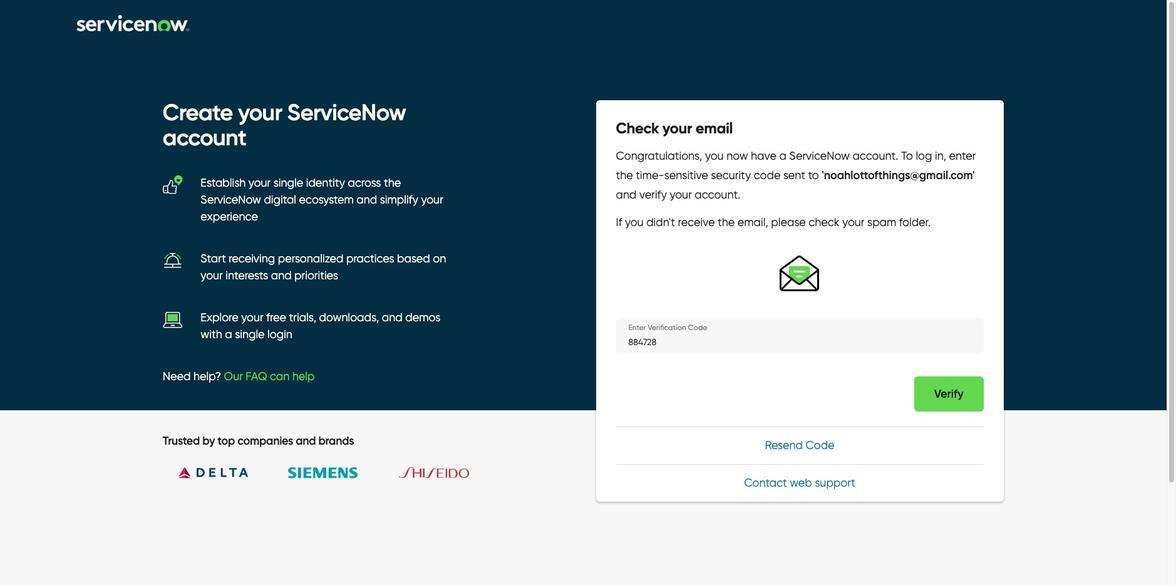 Task type: locate. For each thing, give the bounding box(es) containing it.
your inside explore your free trials, downloads, and demos with a single login
[[241, 311, 264, 325]]

and down receiving
[[271, 269, 292, 283]]

single right a
[[235, 328, 265, 342]]

experience
[[201, 210, 258, 224]]

2 horizontal spatial and
[[382, 311, 403, 325]]

with
[[201, 328, 222, 342]]

and
[[357, 193, 377, 207], [271, 269, 292, 283], [382, 311, 403, 325]]

servicenow
[[201, 193, 261, 207]]

0 vertical spatial and
[[357, 193, 377, 207]]

partner image
[[163, 448, 263, 498], [273, 448, 374, 498], [384, 448, 484, 498]]

0 vertical spatial temp image
[[163, 175, 183, 195]]

login
[[268, 328, 293, 342]]

start receiving personalized practices based on your interests and priorities
[[201, 252, 446, 283]]

and down across
[[357, 193, 377, 207]]

and left demos
[[382, 311, 403, 325]]

explore your free trials, downloads, and demos with a single login
[[201, 311, 441, 342]]

0 vertical spatial single
[[274, 176, 303, 190]]

single up the digital
[[274, 176, 303, 190]]

the
[[384, 176, 401, 190]]

your down start
[[201, 269, 223, 283]]

1 temp image from the top
[[163, 175, 183, 195]]

your up the digital
[[249, 176, 271, 190]]

2 temp image from the top
[[163, 310, 183, 330]]

0 horizontal spatial single
[[235, 328, 265, 342]]

1 vertical spatial temp image
[[163, 310, 183, 330]]

on
[[433, 252, 446, 266]]

1 vertical spatial and
[[271, 269, 292, 283]]

simplify
[[380, 193, 419, 207]]

0 horizontal spatial and
[[271, 269, 292, 283]]

1 horizontal spatial partner image
[[273, 448, 374, 498]]

and inside explore your free trials, downloads, and demos with a single login
[[382, 311, 403, 325]]

1 vertical spatial single
[[235, 328, 265, 342]]

across
[[348, 176, 381, 190]]

explore
[[201, 311, 239, 325]]

temp image for establish
[[163, 175, 183, 195]]

a
[[225, 328, 232, 342]]

1 horizontal spatial single
[[274, 176, 303, 190]]

2 vertical spatial and
[[382, 311, 403, 325]]

0 horizontal spatial partner image
[[163, 448, 263, 498]]

1 horizontal spatial and
[[357, 193, 377, 207]]

2 horizontal spatial partner image
[[384, 448, 484, 498]]

downloads,
[[319, 311, 379, 325]]

your
[[249, 176, 271, 190], [421, 193, 444, 207], [201, 269, 223, 283], [241, 311, 264, 325]]

2 partner image from the left
[[273, 448, 374, 498]]

your right simplify
[[421, 193, 444, 207]]

single
[[274, 176, 303, 190], [235, 328, 265, 342]]

temp image
[[163, 175, 183, 195], [163, 310, 183, 330]]

temp image left "with"
[[163, 310, 183, 330]]

temp image for explore
[[163, 310, 183, 330]]

your inside start receiving personalized practices based on your interests and priorities
[[201, 269, 223, 283]]

identity
[[306, 176, 345, 190]]

temp image left establish on the left top of the page
[[163, 175, 183, 195]]

single inside the establish your single identity across the servicenow digital ecosystem and simplify your experience
[[274, 176, 303, 190]]

establish
[[201, 176, 246, 190]]

help?
[[194, 370, 221, 384]]

1 partner image from the left
[[163, 448, 263, 498]]

your left free
[[241, 311, 264, 325]]

digital
[[264, 193, 296, 207]]

ecosystem
[[299, 193, 354, 207]]

start
[[201, 252, 226, 266]]



Task type: vqa. For each thing, say whether or not it's contained in the screenshot.
"Noah Lott"
no



Task type: describe. For each thing, give the bounding box(es) containing it.
temp image
[[163, 251, 183, 271]]

interests
[[226, 269, 268, 283]]

receiving
[[229, 252, 275, 266]]

need
[[163, 370, 191, 384]]

single inside explore your free trials, downloads, and demos with a single login
[[235, 328, 265, 342]]

and inside start receiving personalized practices based on your interests and priorities
[[271, 269, 292, 283]]

need help?
[[163, 370, 224, 384]]

trials,
[[289, 311, 317, 325]]

personalized
[[278, 252, 344, 266]]

practices
[[347, 252, 395, 266]]

establish your single identity across the servicenow digital ecosystem and simplify your experience
[[201, 176, 444, 224]]

and inside the establish your single identity across the servicenow digital ecosystem and simplify your experience
[[357, 193, 377, 207]]

demos
[[406, 311, 441, 325]]

free
[[266, 311, 286, 325]]

based
[[397, 252, 430, 266]]

priorities
[[295, 269, 338, 283]]

3 partner image from the left
[[384, 448, 484, 498]]



